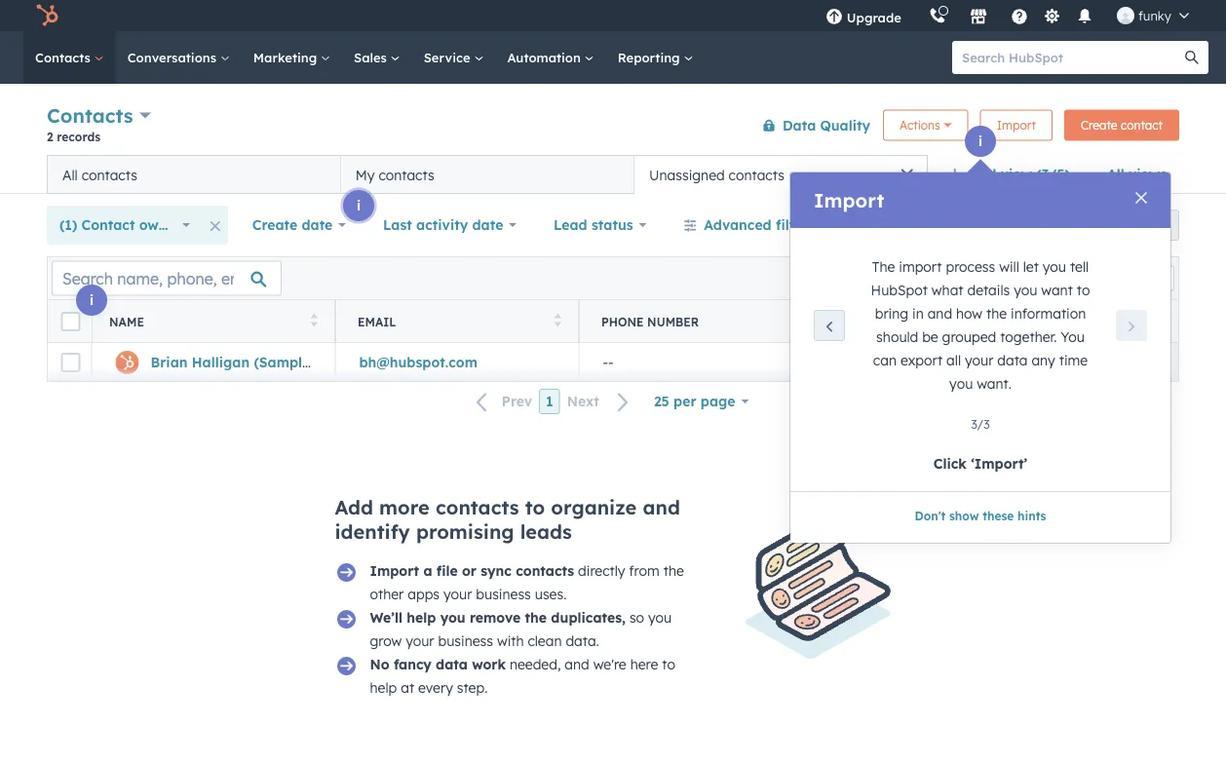 Task type: describe. For each thing, give the bounding box(es) containing it.
contacts banner
[[47, 100, 1180, 155]]

contacts for all contacts
[[82, 166, 137, 183]]

any
[[1032, 352, 1056, 369]]

conversations link
[[116, 31, 242, 84]]

2 -- from the left
[[1091, 354, 1101, 371]]

create for create date
[[252, 216, 298, 234]]

2 date from the left
[[472, 216, 503, 234]]

data quality button
[[750, 106, 872, 145]]

want
[[1042, 282, 1073, 299]]

advanced filters (1) button
[[671, 206, 850, 245]]

view for save
[[1138, 218, 1163, 233]]

needed, and we're here to help at every step.
[[370, 656, 676, 697]]

marketplaces button
[[958, 0, 999, 31]]

help image
[[1011, 9, 1029, 26]]

name
[[109, 314, 144, 329]]

status
[[1124, 314, 1168, 329]]

search button
[[1176, 41, 1209, 74]]

all views
[[1108, 166, 1167, 183]]

your inside directly from the other apps your business uses.
[[444, 586, 472, 603]]

you right let
[[1043, 258, 1067, 275]]

1 horizontal spatial import
[[814, 188, 885, 213]]

all contacts
[[62, 166, 137, 183]]

grow
[[370, 633, 402, 650]]

we'll
[[370, 609, 403, 626]]

4 - from the left
[[1096, 354, 1101, 371]]

owner inside popup button
[[139, 216, 181, 234]]

next image
[[1124, 320, 1140, 335]]

save
[[1108, 218, 1135, 233]]

upgrade image
[[826, 9, 843, 26]]

settings image
[[1044, 8, 1061, 26]]

contact)
[[314, 354, 373, 371]]

settings link
[[1040, 5, 1065, 26]]

contact inside the (1) contact owner popup button
[[81, 216, 135, 234]]

you down the all
[[950, 375, 973, 392]]

1 horizontal spatial owner
[[905, 314, 951, 329]]

0 horizontal spatial i button
[[76, 285, 107, 316]]

brian
[[151, 354, 188, 371]]

clear all
[[863, 216, 921, 234]]

every
[[418, 680, 453, 697]]

prev
[[502, 393, 532, 410]]

hints
[[1018, 509, 1047, 524]]

other
[[370, 586, 404, 603]]

grouped
[[943, 329, 997, 346]]

calling icon button
[[921, 3, 955, 29]]

directly
[[578, 563, 625, 580]]

lead for lead status
[[1089, 314, 1121, 329]]

Search HubSpot search field
[[953, 41, 1192, 74]]

what
[[932, 282, 964, 299]]

business inside directly from the other apps your business uses.
[[476, 586, 531, 603]]

together.
[[1001, 329, 1057, 346]]

contacts button
[[47, 101, 151, 130]]

service link
[[412, 31, 496, 84]]

clear all button
[[850, 206, 933, 245]]

identify
[[335, 520, 410, 544]]

how
[[957, 305, 983, 322]]

add for add more contacts to organize and identify promising leads
[[335, 495, 373, 520]]

don't show these hints
[[915, 509, 1047, 524]]

a
[[424, 563, 432, 580]]

all for all contacts
[[62, 166, 78, 183]]

hubspot image
[[35, 4, 59, 27]]

1 vertical spatial contact
[[845, 314, 902, 329]]

contacts for my contacts
[[379, 166, 435, 183]]

export button
[[1005, 266, 1067, 291]]

you inside so you grow your business with clean data.
[[648, 609, 672, 626]]

(1) inside button
[[820, 216, 838, 234]]

the import process will let you tell hubspot what details you want to bring in and how the information should be grouped together. you can export all your data any time you want.
[[871, 258, 1091, 392]]

actions button
[[883, 110, 969, 141]]

remove
[[470, 609, 521, 626]]

lead for lead status
[[554, 216, 588, 234]]

data
[[783, 117, 816, 134]]

unassigned contacts button
[[634, 155, 928, 194]]

to inside the add more contacts to organize and identify promising leads
[[525, 495, 545, 520]]

advanced filters (1)
[[704, 216, 838, 234]]

notifications image
[[1076, 9, 1094, 26]]

1 - from the left
[[603, 354, 608, 371]]

add for add view (3/5)
[[970, 166, 997, 183]]

last activity date
[[383, 216, 503, 234]]

the inside the import process will let you tell hubspot what details you want to bring in and how the information should be grouped together. you can export all your data any time you want.
[[987, 305, 1007, 322]]

phone
[[602, 314, 644, 329]]

we're
[[594, 656, 627, 673]]

create contact
[[1081, 118, 1163, 133]]

fancy
[[394, 656, 432, 673]]

the inside directly from the other apps your business uses.
[[664, 563, 684, 580]]

create date button
[[240, 206, 359, 245]]

step.
[[457, 680, 488, 697]]

marketing link
[[242, 31, 342, 84]]

bh@hubspot.com link
[[359, 354, 478, 371]]

records
[[57, 129, 100, 144]]

time
[[1060, 352, 1088, 369]]

1 -- from the left
[[603, 354, 614, 371]]

click 'import'
[[934, 455, 1028, 472]]

1 date from the left
[[302, 216, 333, 234]]

25 per page button
[[641, 382, 762, 421]]

1 button
[[539, 389, 560, 414]]

(3/5)
[[1037, 166, 1071, 183]]

sales
[[354, 49, 391, 65]]

per
[[674, 393, 697, 410]]

the
[[873, 258, 895, 275]]

(1) contact owner button
[[47, 206, 203, 245]]

unassigned for unassigned
[[847, 354, 923, 371]]

contact
[[1121, 118, 1163, 133]]

'import'
[[971, 455, 1028, 472]]

press to sort. element for email
[[554, 313, 562, 330]]

number
[[648, 314, 699, 329]]

at
[[401, 680, 414, 697]]

help inside the needed, and we're here to help at every step.
[[370, 680, 397, 697]]

last activity date button
[[371, 206, 530, 245]]

funky button
[[1106, 0, 1201, 31]]

(sample
[[254, 354, 310, 371]]

to inside the needed, and we're here to help at every step.
[[662, 656, 676, 673]]

i for the middle the i button
[[357, 197, 361, 214]]

will
[[1000, 258, 1020, 275]]

uses.
[[535, 586, 567, 603]]

can
[[874, 352, 897, 369]]

halligan
[[192, 354, 250, 371]]

press to sort. image for contact owner
[[1042, 313, 1049, 327]]

add view (3/5) button
[[936, 155, 1095, 194]]

funky
[[1139, 7, 1172, 23]]

and inside the needed, and we're here to help at every step.
[[565, 656, 590, 673]]

business inside so you grow your business with clean data.
[[438, 633, 493, 650]]

needed,
[[510, 656, 561, 673]]

email
[[358, 314, 396, 329]]

marketing
[[253, 49, 321, 65]]

here
[[631, 656, 659, 673]]

2 -- button from the left
[[1067, 343, 1227, 382]]

data inside the import process will let you tell hubspot what details you want to bring in and how the information should be grouped together. you can export all your data any time you want.
[[998, 352, 1028, 369]]

0 vertical spatial help
[[407, 609, 436, 626]]

to inside the import process will let you tell hubspot what details you want to bring in and how the information should be grouped together. you can export all your data any time you want.
[[1077, 282, 1091, 299]]

add view (3/5)
[[970, 166, 1071, 183]]

contacts for unassigned contacts
[[729, 166, 785, 183]]



Task type: locate. For each thing, give the bounding box(es) containing it.
0 horizontal spatial contact
[[81, 216, 135, 234]]

1 press to sort. element from the left
[[311, 313, 318, 330]]

business up we'll help you remove the duplicates,
[[476, 586, 531, 603]]

add inside popup button
[[970, 166, 997, 183]]

menu containing funky
[[812, 0, 1203, 31]]

lead status button
[[541, 206, 660, 245]]

unassigned button
[[823, 343, 1067, 382]]

contacts inside 'link'
[[35, 49, 94, 65]]

-- button up 25 per page
[[579, 343, 823, 382]]

help down apps
[[407, 609, 436, 626]]

all
[[1108, 166, 1125, 183], [62, 166, 78, 183], [903, 216, 921, 234]]

add left more
[[335, 495, 373, 520]]

create inside popup button
[[252, 216, 298, 234]]

import button
[[981, 110, 1053, 141]]

contact owner
[[845, 314, 951, 329]]

0 vertical spatial and
[[928, 305, 953, 322]]

2 vertical spatial your
[[406, 633, 434, 650]]

0 horizontal spatial all
[[62, 166, 78, 183]]

columns
[[1117, 271, 1162, 286]]

create down all contacts button
[[252, 216, 298, 234]]

1 vertical spatial help
[[370, 680, 397, 697]]

with
[[497, 633, 524, 650]]

pagination navigation
[[465, 389, 641, 415]]

0 horizontal spatial -- button
[[579, 343, 823, 382]]

2 vertical spatial the
[[525, 609, 547, 626]]

i
[[979, 133, 983, 150], [357, 197, 361, 214], [90, 292, 94, 309]]

import a file or sync contacts
[[370, 563, 575, 580]]

contact up 'can'
[[845, 314, 902, 329]]

all down 2 records
[[62, 166, 78, 183]]

1 vertical spatial data
[[436, 656, 468, 673]]

advanced
[[704, 216, 772, 234]]

1 vertical spatial owner
[[905, 314, 951, 329]]

2
[[47, 129, 53, 144]]

1 horizontal spatial press to sort. image
[[554, 313, 562, 327]]

0 horizontal spatial view
[[1001, 166, 1033, 183]]

-- right the time
[[1091, 354, 1101, 371]]

owner
[[139, 216, 181, 234], [905, 314, 951, 329]]

unassigned for unassigned contacts
[[649, 166, 725, 183]]

view left (3/5)
[[1001, 166, 1033, 183]]

i down (1) contact owner
[[90, 292, 94, 309]]

create date
[[252, 216, 333, 234]]

press to sort. image left phone
[[554, 313, 562, 327]]

0 horizontal spatial to
[[525, 495, 545, 520]]

close image
[[1136, 192, 1148, 204]]

reporting link
[[606, 31, 705, 84]]

2 (1) from the left
[[820, 216, 838, 234]]

funky town image
[[1117, 7, 1135, 24]]

1 vertical spatial unassigned
[[847, 354, 923, 371]]

apps
[[408, 586, 440, 603]]

and
[[928, 305, 953, 322], [643, 495, 681, 520], [565, 656, 590, 673]]

1 vertical spatial create
[[252, 216, 298, 234]]

i for the right the i button
[[979, 133, 983, 150]]

contacts
[[82, 166, 137, 183], [379, 166, 435, 183], [729, 166, 785, 183], [436, 495, 519, 520], [516, 563, 575, 580]]

1 vertical spatial and
[[643, 495, 681, 520]]

import up clear
[[814, 188, 885, 213]]

1 horizontal spatial --
[[1091, 354, 1101, 371]]

so you grow your business with clean data.
[[370, 609, 672, 650]]

contacts up the records
[[47, 103, 133, 128]]

-
[[603, 354, 608, 371], [608, 354, 614, 371], [1091, 354, 1096, 371], [1096, 354, 1101, 371]]

1 press to sort. image from the left
[[311, 313, 318, 327]]

contact down all contacts
[[81, 216, 135, 234]]

you
[[1043, 258, 1067, 275], [1014, 282, 1038, 299], [950, 375, 973, 392], [440, 609, 466, 626], [648, 609, 672, 626]]

menu
[[812, 0, 1203, 31]]

contacts right my
[[379, 166, 435, 183]]

your up fancy
[[406, 633, 434, 650]]

create inside button
[[1081, 118, 1118, 133]]

2 horizontal spatial i
[[979, 133, 983, 150]]

help down no
[[370, 680, 397, 697]]

contacts up uses.
[[516, 563, 575, 580]]

1 horizontal spatial unassigned
[[847, 354, 923, 371]]

conversations
[[127, 49, 220, 65]]

save view button
[[1074, 210, 1180, 241]]

all for all views
[[1108, 166, 1125, 183]]

date
[[302, 216, 333, 234], [472, 216, 503, 234]]

2 horizontal spatial press to sort. element
[[1042, 313, 1049, 330]]

1 (1) from the left
[[59, 216, 77, 234]]

no
[[370, 656, 390, 673]]

2 press to sort. element from the left
[[554, 313, 562, 330]]

2 horizontal spatial press to sort. image
[[1042, 313, 1049, 327]]

0 horizontal spatial (1)
[[59, 216, 77, 234]]

more
[[379, 495, 430, 520]]

1 vertical spatial business
[[438, 633, 493, 650]]

0 horizontal spatial create
[[252, 216, 298, 234]]

tell
[[1071, 258, 1089, 275]]

phone number
[[602, 314, 699, 329]]

0 horizontal spatial unassigned
[[649, 166, 725, 183]]

0 vertical spatial data
[[998, 352, 1028, 369]]

0 horizontal spatial date
[[302, 216, 333, 234]]

the right from
[[664, 563, 684, 580]]

don't
[[915, 509, 946, 524]]

last
[[383, 216, 412, 234]]

help button
[[1003, 0, 1036, 31]]

to right here
[[662, 656, 676, 673]]

business
[[476, 586, 531, 603], [438, 633, 493, 650]]

1 vertical spatial import
[[814, 188, 885, 213]]

Search name, phone, email addresses, or company search field
[[52, 261, 282, 296]]

your down file
[[444, 586, 472, 603]]

service
[[424, 49, 474, 65]]

press to sort. element left phone
[[554, 313, 562, 330]]

i up add view (3/5) popup button
[[979, 133, 983, 150]]

0 horizontal spatial owner
[[139, 216, 181, 234]]

data down the together.
[[998, 352, 1028, 369]]

import up add view (3/5)
[[997, 118, 1036, 133]]

25
[[654, 393, 670, 410]]

to left organize
[[525, 495, 545, 520]]

1 vertical spatial your
[[444, 586, 472, 603]]

3 - from the left
[[1091, 354, 1096, 371]]

want.
[[977, 375, 1012, 392]]

1 horizontal spatial press to sort. element
[[554, 313, 562, 330]]

date right activity
[[472, 216, 503, 234]]

notifications button
[[1069, 0, 1102, 31]]

import
[[899, 258, 942, 275]]

view for add
[[1001, 166, 1033, 183]]

3 press to sort. image from the left
[[1042, 313, 1049, 327]]

1 horizontal spatial to
[[662, 656, 676, 673]]

import up other
[[370, 563, 419, 580]]

i down my
[[357, 197, 361, 214]]

press to sort. image for email
[[554, 313, 562, 327]]

0 horizontal spatial i
[[90, 292, 94, 309]]

0 horizontal spatial press to sort. image
[[311, 313, 318, 327]]

1 horizontal spatial data
[[998, 352, 1028, 369]]

the up clean
[[525, 609, 547, 626]]

0 horizontal spatial your
[[406, 633, 434, 650]]

to
[[1077, 282, 1091, 299], [525, 495, 545, 520], [662, 656, 676, 673]]

1 vertical spatial i
[[357, 197, 361, 214]]

create contact button
[[1065, 110, 1180, 141]]

next
[[567, 393, 600, 410]]

unassigned up advanced
[[649, 166, 725, 183]]

1 vertical spatial i button
[[343, 190, 374, 221]]

your down grouped on the top right
[[965, 352, 994, 369]]

date left last
[[302, 216, 333, 234]]

1 horizontal spatial lead
[[1089, 314, 1121, 329]]

import
[[997, 118, 1036, 133], [814, 188, 885, 213], [370, 563, 419, 580]]

your inside so you grow your business with clean data.
[[406, 633, 434, 650]]

3 press to sort. element from the left
[[1042, 313, 1049, 330]]

press to sort. element for contact owner
[[1042, 313, 1049, 330]]

your inside the import process will let you tell hubspot what details you want to bring in and how the information should be grouped together. you can export all your data any time you want.
[[965, 352, 994, 369]]

data.
[[566, 633, 599, 650]]

all views link
[[1095, 155, 1180, 194]]

contacts up the import a file or sync contacts
[[436, 495, 519, 520]]

2 press to sort. image from the left
[[554, 313, 562, 327]]

2 horizontal spatial the
[[987, 305, 1007, 322]]

calling icon image
[[929, 8, 947, 25]]

import inside button
[[997, 118, 1036, 133]]

0 horizontal spatial press to sort. element
[[311, 313, 318, 330]]

create
[[1081, 118, 1118, 133], [252, 216, 298, 234]]

sync
[[481, 563, 512, 580]]

you right so in the right bottom of the page
[[648, 609, 672, 626]]

contacts link
[[23, 31, 116, 84]]

1 vertical spatial contacts
[[47, 103, 133, 128]]

0 vertical spatial business
[[476, 586, 531, 603]]

and up from
[[643, 495, 681, 520]]

2 horizontal spatial to
[[1077, 282, 1091, 299]]

1 vertical spatial the
[[664, 563, 684, 580]]

2 vertical spatial import
[[370, 563, 419, 580]]

press to sort. element
[[311, 313, 318, 330], [554, 313, 562, 330], [1042, 313, 1049, 330]]

0 vertical spatial add
[[970, 166, 997, 183]]

unassigned down should
[[847, 354, 923, 371]]

0 vertical spatial view
[[1001, 166, 1033, 183]]

i button left name
[[76, 285, 107, 316]]

export
[[1018, 271, 1055, 286]]

we'll help you remove the duplicates,
[[370, 609, 626, 626]]

1 horizontal spatial i button
[[343, 190, 374, 221]]

all right clear
[[903, 216, 921, 234]]

2 horizontal spatial and
[[928, 305, 953, 322]]

0 vertical spatial contact
[[81, 216, 135, 234]]

lead inside "popup button"
[[554, 216, 588, 234]]

add more contacts to organize and identify promising leads
[[335, 495, 681, 544]]

contacts down hubspot link
[[35, 49, 94, 65]]

previous image
[[822, 320, 838, 335]]

1 vertical spatial view
[[1138, 218, 1163, 233]]

hubspot link
[[23, 4, 73, 27]]

0 vertical spatial your
[[965, 352, 994, 369]]

1 vertical spatial add
[[335, 495, 373, 520]]

0 horizontal spatial lead
[[554, 216, 588, 234]]

create left 'contact'
[[1081, 118, 1118, 133]]

0 horizontal spatial add
[[335, 495, 373, 520]]

1 horizontal spatial add
[[970, 166, 997, 183]]

(1) inside popup button
[[59, 216, 77, 234]]

should
[[877, 329, 919, 346]]

press to sort. element up contact)
[[311, 313, 318, 330]]

create for create contact
[[1081, 118, 1118, 133]]

2 vertical spatial i button
[[76, 285, 107, 316]]

2 vertical spatial i
[[90, 292, 94, 309]]

0 vertical spatial contacts
[[35, 49, 94, 65]]

contacts inside the add more contacts to organize and identify promising leads
[[436, 495, 519, 520]]

1 horizontal spatial -- button
[[1067, 343, 1227, 382]]

0 horizontal spatial data
[[436, 656, 468, 673]]

2 - from the left
[[608, 354, 614, 371]]

help
[[407, 609, 436, 626], [370, 680, 397, 697]]

0 horizontal spatial help
[[370, 680, 397, 697]]

(1) right filters
[[820, 216, 838, 234]]

1 horizontal spatial the
[[664, 563, 684, 580]]

add
[[970, 166, 997, 183], [335, 495, 373, 520]]

lead status
[[1089, 314, 1168, 329]]

contacts down the records
[[82, 166, 137, 183]]

upgrade
[[847, 9, 902, 25]]

contact
[[81, 216, 135, 234], [845, 314, 902, 329]]

0 vertical spatial the
[[987, 305, 1007, 322]]

data up every
[[436, 656, 468, 673]]

1 vertical spatial to
[[525, 495, 545, 520]]

hubspot
[[871, 282, 928, 299]]

1 horizontal spatial help
[[407, 609, 436, 626]]

0 vertical spatial lead
[[554, 216, 588, 234]]

so
[[630, 609, 645, 626]]

my
[[356, 166, 375, 183]]

contacts inside popup button
[[47, 103, 133, 128]]

0 vertical spatial i
[[979, 133, 983, 150]]

0 horizontal spatial the
[[525, 609, 547, 626]]

0 vertical spatial i button
[[965, 126, 997, 157]]

1 -- button from the left
[[579, 343, 823, 382]]

to left edit
[[1077, 282, 1091, 299]]

view inside popup button
[[1001, 166, 1033, 183]]

view down close image
[[1138, 218, 1163, 233]]

2 vertical spatial and
[[565, 656, 590, 673]]

1 horizontal spatial view
[[1138, 218, 1163, 233]]

1 horizontal spatial (1)
[[820, 216, 838, 234]]

0 horizontal spatial import
[[370, 563, 419, 580]]

promising
[[416, 520, 514, 544]]

duplicates,
[[551, 609, 626, 626]]

0 horizontal spatial --
[[603, 354, 614, 371]]

and inside the add more contacts to organize and identify promising leads
[[643, 495, 681, 520]]

0 vertical spatial unassigned
[[649, 166, 725, 183]]

0 horizontal spatial and
[[565, 656, 590, 673]]

business up work
[[438, 633, 493, 650]]

you down let
[[1014, 282, 1038, 299]]

lead
[[554, 216, 588, 234], [1089, 314, 1121, 329]]

and inside the import process will let you tell hubspot what details you want to bring in and how the information should be grouped together. you can export all your data any time you want.
[[928, 305, 953, 322]]

clean
[[528, 633, 562, 650]]

1 horizontal spatial i
[[357, 197, 361, 214]]

the down details
[[987, 305, 1007, 322]]

-- button down next image
[[1067, 343, 1227, 382]]

search image
[[1186, 51, 1199, 64]]

(1) down all contacts
[[59, 216, 77, 234]]

and down the data.
[[565, 656, 590, 673]]

1 vertical spatial lead
[[1089, 314, 1121, 329]]

press to sort. image
[[311, 313, 318, 327], [554, 313, 562, 327], [1042, 313, 1049, 327]]

1 horizontal spatial contact
[[845, 314, 902, 329]]

these
[[983, 509, 1014, 524]]

1 horizontal spatial and
[[643, 495, 681, 520]]

all contacts button
[[47, 155, 341, 194]]

0 vertical spatial to
[[1077, 282, 1091, 299]]

press to sort. element left the you
[[1042, 313, 1049, 330]]

i button up add view (3/5)
[[965, 126, 997, 157]]

details
[[968, 282, 1010, 299]]

1 horizontal spatial all
[[903, 216, 921, 234]]

lead left next image
[[1089, 314, 1121, 329]]

lead left status
[[554, 216, 588, 234]]

add inside the add more contacts to organize and identify promising leads
[[335, 495, 373, 520]]

2 horizontal spatial all
[[1108, 166, 1125, 183]]

press to sort. image up the together.
[[1042, 313, 1049, 327]]

1 horizontal spatial create
[[1081, 118, 1118, 133]]

quality
[[821, 117, 871, 134]]

work
[[472, 656, 506, 673]]

my contacts
[[356, 166, 435, 183]]

contacts up advanced filters (1) button
[[729, 166, 785, 183]]

1 horizontal spatial your
[[444, 586, 472, 603]]

all left views
[[1108, 166, 1125, 183]]

0 vertical spatial import
[[997, 118, 1036, 133]]

view inside button
[[1138, 218, 1163, 233]]

export
[[901, 352, 943, 369]]

2 horizontal spatial import
[[997, 118, 1036, 133]]

1 horizontal spatial date
[[472, 216, 503, 234]]

2 horizontal spatial i button
[[965, 126, 997, 157]]

lead status
[[554, 216, 633, 234]]

contacts
[[35, 49, 94, 65], [47, 103, 133, 128]]

filters
[[776, 216, 816, 234]]

2 horizontal spatial your
[[965, 352, 994, 369]]

-- up next 'button'
[[603, 354, 614, 371]]

0 vertical spatial owner
[[139, 216, 181, 234]]

data quality
[[783, 117, 871, 134]]

process
[[946, 258, 996, 275]]

press to sort. image up contact)
[[311, 313, 318, 327]]

brian halligan (sample contact)
[[151, 354, 373, 371]]

marketplaces image
[[970, 9, 988, 26]]

i for left the i button
[[90, 292, 94, 309]]

2 vertical spatial to
[[662, 656, 676, 673]]

click
[[934, 455, 967, 472]]

i button down my
[[343, 190, 374, 221]]

0 vertical spatial create
[[1081, 118, 1118, 133]]

file
[[437, 563, 458, 580]]

add down import button
[[970, 166, 997, 183]]

you left remove
[[440, 609, 466, 626]]

and right in
[[928, 305, 953, 322]]



Task type: vqa. For each thing, say whether or not it's contained in the screenshot.
will
yes



